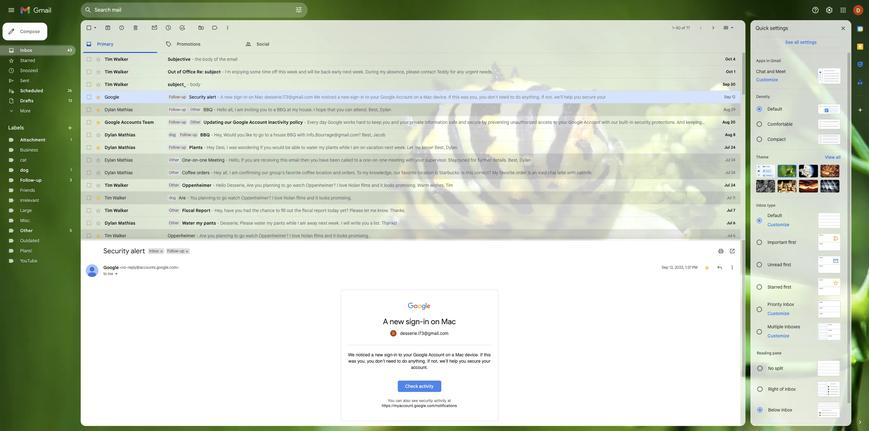 Task type: vqa. For each thing, say whether or not it's contained in the screenshot.


Task type: describe. For each thing, give the bounding box(es) containing it.
services.
[[485, 426, 498, 431]]

0 horizontal spatial be
[[286, 145, 291, 151]]

our left the group's
[[262, 170, 269, 176]]

follow- inside follow-up plants - hey desi, i was wondering if you would be able to water my plants while i am on vacation next week. let me know! best, dylan
[[169, 145, 182, 150]]

device. inside the we noticed a new sign-in to your google account on a mac device. if this was you, you don't need to do anything. if not, we'll help you secure your account.
[[465, 353, 479, 358]]

0 vertical spatial desserie.l73@gmail.com
[[265, 94, 313, 100]]

dylan mathias for bbq - hey, would you like to go to a house bbq with info.bourrage@gmail.com? best, jacob
[[105, 132, 135, 138]]

receiving
[[261, 157, 279, 163]]

tim for oct 1
[[105, 69, 113, 75]]

house.
[[299, 107, 313, 113]]

policy
[[290, 120, 303, 125]]

12 row from the top
[[81, 192, 741, 204]]

of up subject
[[214, 56, 218, 62]]

2 on- from the left
[[373, 157, 380, 163]]

sign- down the enjoying
[[234, 94, 244, 100]]

new up works
[[341, 94, 350, 100]]

stay
[[449, 157, 457, 163]]

google up the to me
[[103, 265, 119, 271]]

am left away
[[300, 221, 306, 226]]

sep inside cell
[[662, 265, 669, 270]]

i down the yet?
[[341, 221, 343, 226]]

inactivity
[[269, 120, 289, 125]]

0 horizontal spatial please
[[240, 221, 253, 226]]

yet?
[[340, 208, 349, 214]]

labels image
[[212, 25, 218, 31]]

2 horizontal spatial films
[[361, 183, 371, 188]]

0 horizontal spatial for
[[450, 69, 456, 75]]

new down i'm
[[225, 94, 233, 100]]

then
[[301, 157, 310, 163]]

tim for jul 11
[[105, 195, 112, 201]]

0 vertical spatial inbox
[[786, 387, 797, 393]]

0 vertical spatial be
[[315, 69, 320, 75]]

and right week
[[299, 69, 306, 75]]

1 horizontal spatial are
[[200, 233, 207, 239]]

sep for google
[[725, 95, 732, 99]]

you left don't
[[367, 359, 375, 364]]

0 vertical spatial me
[[415, 145, 421, 151]]

0 horizontal spatial will
[[308, 69, 314, 75]]

see all settings button
[[756, 37, 847, 48]]

tim walker for jul 6
[[105, 233, 126, 239]]

jul for hello, if you are receiving this email then you have been called to a one-on-one meeting with your supervisor. stay tuned for further details. best, dylan
[[726, 158, 731, 163]]

up inside follow-up security alert - a new sign-in on mac desserie.l73@gmail.com we noticed a new sign-in to your google account on a mac device. if this was you, you don't need to do anything. if not, we'll help you secure your
[[182, 95, 186, 99]]

of left the 77
[[682, 25, 686, 30]]

latte
[[558, 170, 567, 176]]

inbox right priority
[[784, 302, 795, 307]]

tim walker for oct 1
[[105, 69, 128, 75]]

films for oppenheimer - are you planning to go watch oppenheimer? i love nolan films and it looks promising.
[[314, 233, 324, 239]]

can inside you can also see security activity at https://myaccount.google.com/ notifications
[[396, 399, 402, 404]]

first for unread first
[[784, 262, 792, 268]]

you right the keeping
[[704, 120, 711, 125]]

1 horizontal spatial let
[[382, 426, 385, 431]]

24 for order
[[732, 170, 736, 175]]

my right to
[[363, 170, 369, 176]]

inbox for inbox button
[[150, 249, 159, 254]]

5 row from the top
[[81, 103, 741, 116]]

my
[[493, 170, 499, 176]]

confirming
[[239, 170, 261, 176]]

google left accounts
[[105, 120, 120, 125]]

move to image
[[198, 25, 204, 31]]

am up other one-on-one meeting - hello, if you are receiving this email then you have been called to a one-on-one meeting with your supervisor. stay tuned for further details. best, dylan at top
[[353, 145, 359, 151]]

other inside other oppenheimer - hello desserie, are you planning to go watch oppenheimer? i love nolan films and it looks promising. warm wishes, tim
[[169, 183, 179, 188]]

0 horizontal spatial while
[[286, 221, 297, 226]]

all for view
[[837, 155, 842, 160]]

google up like
[[233, 120, 248, 125]]

mac inside the we noticed a new sign-in to your google account on a mac device. if this was you, you don't need to do anything. if not, we'll help you secure your account.
[[456, 353, 464, 358]]

are
[[254, 157, 260, 163]]

am down hello,
[[232, 170, 238, 176]]

dog inside dog are - you planning to go watch oppenheimer? i love nolan films and it looks promising.
[[169, 196, 176, 200]]

settings inside button
[[801, 39, 817, 45]]

2 pants from the left
[[274, 221, 285, 226]]

private
[[410, 120, 424, 125]]

1 on- from the left
[[193, 157, 200, 163]]

coffee
[[302, 170, 315, 176]]

jul for desserie, please water my pants while i am away next week. i will write you a list. thanks!
[[727, 221, 733, 226]]

13 row from the top
[[81, 204, 741, 217]]

customize button for chat and meet
[[753, 76, 783, 84]]

not, inside row
[[546, 94, 554, 100]]

you right we'll
[[459, 359, 467, 364]]

best, up keep
[[369, 107, 379, 113]]

noticed inside the we noticed a new sign-in to your google account on a mac device. if this was you, you don't need to do anything. if not, we'll help you secure your account.
[[356, 353, 370, 358]]

looks for dog are - you planning to go watch oppenheimer? i love nolan films and it looks promising.
[[320, 195, 330, 201]]

i'm
[[225, 69, 231, 75]]

you right keep
[[383, 120, 390, 125]]

you right inviting
[[260, 107, 267, 113]]

0 vertical spatial oppenheimer
[[182, 183, 212, 188]]

about
[[402, 426, 410, 431]]

reply@accounts.google.com
[[128, 265, 177, 270]]

inbox type
[[757, 203, 776, 208]]

other inside "labels" navigation
[[20, 228, 33, 234]]

jul for hey, have you had the chance to fill out the fiscal report today yet? please let me know. thanks.
[[728, 208, 733, 213]]

new up desserie.l73@gmail.com "link"
[[390, 317, 404, 327]]

1 horizontal spatial need
[[499, 94, 510, 100]]

we'll
[[555, 94, 563, 100]]

1 one from the left
[[200, 157, 207, 163]]

can inside row
[[345, 107, 353, 113]]

report
[[314, 208, 327, 214]]

follow-up button
[[166, 248, 185, 254]]

follow-up right team
[[169, 120, 186, 125]]

business
[[20, 147, 38, 153]]

aug for dylan
[[724, 107, 731, 112]]

0 horizontal spatial activity
[[420, 384, 434, 390]]

to me
[[103, 272, 113, 276]]

tim walker for jul 7
[[105, 208, 128, 214]]

11
[[733, 196, 736, 200]]

other oppenheimer - hello desserie, are you planning to go watch oppenheimer? i love nolan films and it looks promising. warm wishes, tim
[[169, 183, 453, 188]]

0 vertical spatial was
[[461, 94, 469, 100]]

other inside the "other coffee orders - hey all, i am confirming our group's favorite coffee location and orders. to my knowledge, our favorite location is starbucks. is this correct? my favorite order is an iced chai latte with oatmilk."
[[169, 170, 179, 175]]

you left are
[[245, 157, 252, 163]]

2 horizontal spatial are
[[247, 183, 254, 188]]

first for starred first
[[784, 284, 792, 290]]

1 location from the left
[[316, 170, 332, 176]]

bbq up the inactivity
[[277, 107, 286, 113]]

you left like
[[237, 132, 245, 138]]

tim for jul 7
[[105, 208, 113, 214]]

0 vertical spatial have
[[319, 157, 329, 163]]

1 vertical spatial secure
[[468, 120, 481, 125]]

dylan for other coffee orders - hey all, i am confirming our group's favorite coffee location and orders. to my knowledge, our favorite location is starbucks. is this correct? my favorite order is an iced chai latte with oatmilk.
[[105, 170, 116, 176]]

inbox button
[[148, 248, 160, 254]]

1 vertical spatial inbox
[[782, 408, 793, 413]]

you right that
[[337, 107, 344, 113]]

1 horizontal spatial me
[[371, 208, 377, 214]]

>
[[177, 265, 179, 270]]

order
[[516, 170, 527, 176]]

you right we'll
[[574, 94, 582, 100]]

dylan mathias for other water my pants - desserie, please water my pants while i am away next week. i will write you a list. thanks!
[[105, 221, 135, 226]]

1 vertical spatial desserie,
[[220, 221, 239, 226]]

google up google accounts team
[[105, 94, 119, 100]]

0 vertical spatial body
[[203, 56, 213, 62]]

best, right details.
[[509, 157, 519, 163]]

4
[[734, 57, 736, 62]]

follow- inside button
[[167, 249, 180, 254]]

0 vertical spatial please
[[350, 208, 363, 214]]

my left "plants"
[[319, 145, 325, 151]]

watch for dog are - you planning to go watch oppenheimer? i love nolan films and it looks promising.
[[228, 195, 240, 201]]

1 horizontal spatial for
[[471, 157, 477, 163]]

dylan mathias for other one-on-one meeting - hello, if you are receiving this email then you have been called to a one-on-one meeting with your supervisor. stay tuned for further details. best, dylan
[[105, 157, 133, 163]]

notifications
[[436, 404, 457, 409]]

friends link
[[20, 188, 35, 193]]

follow- inside "labels" navigation
[[20, 178, 36, 183]]

2 horizontal spatial planning
[[263, 183, 280, 188]]

reading pane
[[758, 351, 782, 356]]

i up other one-on-one meeting - hello, if you are receiving this email then you have been called to a one-on-one meeting with your supervisor. stay tuned for further details. best, dylan at top
[[351, 145, 352, 151]]

best, left the jacob
[[362, 132, 373, 138]]

looks for oppenheimer - are you planning to go watch oppenheimer? i love nolan films and it looks promising.
[[337, 233, 348, 239]]

teddy
[[437, 69, 449, 75]]

2 one from the left
[[380, 157, 387, 163]]

one-
[[182, 157, 193, 163]]

mathias for other water my pants - desserie, please water my pants while i am away next week. i will write you a list. thanks!
[[118, 221, 135, 226]]

orders.
[[342, 170, 356, 176]]

up inside follow-up plants - hey desi, i was wondering if you would be able to water my plants while i am on vacation next week. let me know! best, dylan
[[182, 145, 186, 150]]

0 horizontal spatial a
[[221, 94, 224, 100]]

gmail
[[771, 58, 782, 63]]

promising. for oppenheimer - are you planning to go watch oppenheimer? i love nolan films and it looks promising.
[[349, 233, 370, 239]]

2 default from the top
[[768, 213, 783, 219]]

sign- up attend.
[[351, 94, 361, 100]]

archive image
[[105, 25, 111, 31]]

1 vertical spatial hello
[[216, 183, 226, 188]]

jul for hello desserie, are you planning to go watch oppenheimer? i love nolan films and it looks promising. warm wishes, tim
[[725, 183, 731, 188]]

oatmilk.
[[577, 170, 593, 176]]

compose
[[20, 29, 40, 34]]

1 horizontal spatial tab list
[[852, 20, 870, 409]]

you left don't
[[480, 94, 487, 100]]

other link
[[20, 228, 33, 234]]

you down report
[[208, 233, 215, 239]]

i left inviting
[[235, 107, 236, 113]]

my right water
[[196, 221, 203, 226]]

also
[[404, 399, 411, 404]]

inboxes
[[785, 324, 801, 330]]

right of inbox
[[769, 387, 797, 393]]

with down the policy
[[297, 132, 306, 138]]

0 vertical spatial secure
[[583, 94, 596, 100]]

anything. inside row
[[522, 94, 541, 100]]

inbox type element
[[757, 203, 842, 208]]

2 horizontal spatial it
[[381, 183, 383, 188]]

2 horizontal spatial love
[[339, 183, 348, 188]]

0 horizontal spatial have
[[225, 208, 234, 214]]

of right right
[[780, 387, 785, 393]]

promotions tab
[[161, 35, 240, 53]]

out
[[168, 69, 176, 75]]

scheduled
[[20, 88, 43, 94]]

1 default from the top
[[768, 106, 783, 112]]

1 vertical spatial security
[[103, 247, 129, 255]]

you right then
[[311, 157, 318, 163]]

0 horizontal spatial me
[[108, 272, 113, 276]]

inbox for inbox type
[[757, 203, 767, 208]]

attachment
[[20, 137, 45, 143]]

6 for walker
[[734, 233, 736, 238]]

know
[[393, 426, 401, 431]]

sep 12, 2023, 1:37 pm cell
[[662, 265, 698, 271]]

walker for jul 11
[[113, 195, 126, 201]]

promotions
[[177, 41, 201, 47]]

12
[[733, 95, 736, 99]]

security inside row
[[635, 120, 651, 125]]

more button
[[0, 106, 76, 116]]

keeping
[[687, 120, 702, 125]]

apps
[[757, 58, 766, 63]]

up inside "labels" navigation
[[36, 178, 42, 183]]

1 inside row
[[735, 69, 736, 74]]

important first
[[768, 240, 797, 245]]

1 horizontal spatial while
[[340, 145, 350, 151]]

starred image
[[705, 265, 711, 271]]

the up re:
[[195, 56, 202, 62]]

20
[[731, 120, 736, 125]]

i down hello,
[[230, 170, 231, 176]]

my right the during
[[380, 69, 386, 75]]

jacob
[[373, 132, 386, 138]]

0 vertical spatial we
[[314, 94, 320, 100]]

2 horizontal spatial email
[[368, 426, 377, 431]]

jul 6 for dylan mathias
[[727, 221, 736, 226]]

you left had at the left top of the page
[[235, 208, 243, 214]]

quick settings element
[[756, 25, 789, 37]]

like
[[246, 132, 252, 138]]

and down other oppenheimer - hello desserie, are you planning to go watch oppenheimer? i love nolan films and it looks promising. warm wishes, tim
[[307, 195, 315, 201]]

0 vertical spatial all,
[[228, 107, 234, 113]]

plans! link
[[20, 248, 32, 254]]

row containing google accounts team
[[81, 116, 741, 129]]

1 horizontal spatial next
[[343, 69, 352, 75]]

device. inside row
[[434, 94, 448, 100]]

0 vertical spatial watch
[[293, 183, 305, 188]]

with left the built-
[[602, 120, 611, 125]]

meeting
[[389, 157, 405, 163]]

with down let
[[406, 157, 414, 163]]

important
[[768, 240, 788, 245]]

30
[[731, 82, 736, 87]]

google down "absence,"
[[381, 94, 395, 100]]

tim for sep 30
[[105, 82, 113, 87]]

1 50 of 77
[[673, 25, 691, 30]]

toggle split pane mode image
[[724, 25, 730, 31]]

0 vertical spatial promising.
[[396, 183, 417, 188]]

google right day
[[328, 120, 343, 125]]

1 vertical spatial week.
[[395, 145, 406, 151]]

1 vertical spatial hey,
[[215, 208, 223, 214]]

i down been
[[337, 183, 338, 188]]

1 vertical spatial all,
[[223, 170, 229, 176]]

iced
[[539, 170, 547, 176]]

noticed inside row
[[322, 94, 337, 100]]

knowledge,
[[370, 170, 393, 176]]

walker for sep 30
[[114, 82, 128, 87]]

my left the house.
[[292, 107, 298, 113]]

Search mail text field
[[95, 7, 278, 13]]

first for important first
[[789, 240, 797, 245]]

bbq - hey, would you like to go to a house bbq with info.bourrage@gmail.com? best, jacob
[[200, 132, 386, 138]]

sign- up desserie.l73@gmail.com "link"
[[406, 317, 424, 327]]

2023,
[[675, 265, 685, 270]]

other inside other one-on-one meeting - hello, if you are receiving this email then you have been called to a one-on-one meeting with your supervisor. stay tuned for further details. best, dylan
[[169, 158, 179, 163]]

and down the "other coffee orders - hey all, i am confirming our group's favorite coffee location and orders. to my knowledge, our favorite location is starbucks. is this correct? my favorite order is an iced chai latte with oatmilk."
[[372, 183, 380, 188]]

thanks!
[[382, 221, 397, 226]]

1 vertical spatial desserie.l73@gmail.com
[[400, 331, 449, 337]]

mathias for bbq - hello all, i am inviting you to a bbq at my house. i hope that you can attend. best, dylan
[[117, 107, 133, 113]]

sep 12, 2023, 1:37 pm
[[662, 265, 698, 270]]

labels navigation
[[0, 20, 81, 432]]

1 horizontal spatial email
[[289, 157, 300, 163]]

1 horizontal spatial a
[[383, 317, 388, 327]]

nolan for dog are - you planning to go watch oppenheimer? i love nolan films and it looks promising.
[[284, 195, 296, 201]]

starred for starred link
[[20, 58, 35, 63]]

customize inside chat and meet customize
[[757, 77, 779, 83]]

1 row from the top
[[81, 53, 741, 66]]

report spam image
[[119, 25, 125, 31]]

follow-up up the plants
[[180, 133, 197, 137]]

2 horizontal spatial looks
[[384, 183, 395, 188]]

best, right know!
[[435, 145, 445, 151]]

0 horizontal spatial email
[[227, 56, 238, 62]]

6 for mathias
[[734, 221, 736, 226]]

if
[[260, 145, 263, 151]]

24 for for
[[732, 158, 736, 163]]

tim walker for oct 4
[[105, 56, 128, 62]]

that
[[328, 107, 336, 113]]

cat
[[20, 157, 27, 163]]

delete image
[[133, 25, 139, 31]]

desi,
[[216, 145, 226, 151]]

friends
[[20, 188, 35, 193]]

2 horizontal spatial next
[[385, 145, 394, 151]]

outdated
[[20, 238, 39, 244]]

follow-up inside "labels" navigation
[[20, 178, 42, 183]]

google inside the we noticed a new sign-in to your google account on a mac device. if this was you, you don't need to do anything. if not, we'll help you secure your account.
[[414, 353, 428, 358]]

bbq down "updating"
[[200, 132, 210, 138]]

jul for hey desi, i was wondering if you would be able to water my plants while i am on vacation next week. let me know! best, dylan
[[725, 145, 731, 150]]

i right desi,
[[227, 145, 228, 151]]

1 vertical spatial are
[[179, 195, 186, 201]]

support image
[[813, 6, 820, 14]]

access
[[539, 120, 553, 125]]

day
[[320, 120, 327, 125]]

0 horizontal spatial next
[[319, 221, 328, 226]]

further
[[478, 157, 492, 163]]

would
[[273, 145, 285, 151]]

more image
[[225, 25, 231, 31]]

aug for secure
[[723, 120, 730, 125]]

the up i'm
[[219, 56, 226, 62]]

of right out
[[177, 69, 182, 75]]

quick
[[756, 25, 769, 32]]

water
[[182, 221, 195, 226]]

on left vacation
[[361, 145, 366, 151]]

3 favorite from the left
[[500, 170, 515, 176]]

oct for subjective - the body of the email
[[726, 57, 733, 62]]

see all settings
[[786, 39, 817, 45]]

chai
[[548, 170, 557, 176]]

our down meeting
[[394, 170, 401, 176]]

2 horizontal spatial nolan
[[349, 183, 360, 188]]

reading pane element
[[758, 351, 841, 356]]

show details image
[[115, 272, 118, 276]]

jul 6 for tim walker
[[728, 233, 736, 238]]

3 row from the top
[[81, 78, 741, 91]]

jul for you planning to go watch oppenheimer? i love nolan films and it looks promising.
[[727, 196, 732, 200]]

0 vertical spatial dog
[[169, 133, 176, 137]]

my up oppenheimer - are you planning to go watch oppenheimer? i love nolan films and it looks promising.
[[267, 221, 273, 226]]

today
[[328, 208, 339, 214]]

bbq right house
[[287, 132, 296, 138]]

oppenheimer - are you planning to go watch oppenheimer? i love nolan films and it looks promising.
[[168, 233, 370, 239]]

0 vertical spatial water
[[307, 145, 318, 151]]

you up dog are - you planning to go watch oppenheimer? i love nolan films and it looks promising.
[[255, 183, 262, 188]]

0 horizontal spatial at
[[287, 107, 291, 113]]

and left services.
[[478, 426, 484, 431]]

tim walker for jul 24
[[105, 183, 128, 188]]

customize for multiple inboxes
[[768, 333, 790, 339]]

1 horizontal spatial will
[[344, 221, 350, 226]]

0 vertical spatial oppenheimer?
[[306, 183, 336, 188]]

add to tasks image
[[179, 25, 186, 31]]

1 vertical spatial oppenheimer
[[168, 233, 195, 239]]

mathias for bbq - hey, would you like to go to a house bbq with info.bourrage@gmail.com? best, jacob
[[118, 132, 135, 138]]

and right keep
[[391, 120, 399, 125]]

inbox link
[[20, 48, 32, 53]]

the right out
[[295, 208, 301, 214]]

our left the built-
[[612, 120, 619, 125]]

follow-up down "subject_" at left
[[169, 107, 186, 112]]

i left "hope"
[[314, 107, 315, 113]]

mathias for follow-up plants - hey desi, i was wondering if you would be able to water my plants while i am on vacation next week. let me know! best, dylan
[[118, 145, 135, 151]]

needs.
[[480, 69, 493, 75]]

Starred checkbox
[[705, 265, 711, 271]]

let inside row
[[364, 208, 369, 214]]

1 vertical spatial alert
[[131, 247, 145, 255]]

2 vertical spatial aug
[[726, 133, 733, 137]]

settings image
[[826, 6, 834, 14]]

to
[[357, 170, 362, 176]]



Task type: locate. For each thing, give the bounding box(es) containing it.
up
[[182, 95, 186, 99], [182, 107, 186, 112], [182, 120, 186, 125], [193, 133, 197, 137], [182, 145, 186, 150], [36, 178, 42, 183], [180, 249, 184, 254]]

0 horizontal spatial one
[[200, 157, 207, 163]]

inbox inside inbox button
[[150, 249, 159, 254]]

0 horizontal spatial can
[[345, 107, 353, 113]]

1 horizontal spatial is
[[528, 170, 531, 176]]

gmail image
[[20, 4, 55, 16]]

week. down today
[[329, 221, 340, 226]]

security right the built-
[[635, 120, 651, 125]]

1 vertical spatial need
[[387, 359, 396, 364]]

at up the 'notifications'
[[448, 399, 451, 404]]

love for dog are - you planning to go watch oppenheimer? i love nolan films and it looks promising.
[[275, 195, 283, 201]]

1 horizontal spatial anything.
[[522, 94, 541, 100]]

you right if
[[264, 145, 271, 151]]

11 row from the top
[[81, 179, 741, 192]]

it for dog are - you planning to go watch oppenheimer? i love nolan films and it looks promising.
[[316, 195, 318, 201]]

inviting
[[245, 107, 259, 113]]

was left don't
[[349, 359, 357, 364]]

1 horizontal spatial was
[[349, 359, 357, 364]]

google up account.
[[414, 353, 428, 358]]

our up the would
[[225, 120, 232, 125]]

location right 'coffee'
[[316, 170, 332, 176]]

this
[[279, 69, 286, 75], [453, 94, 460, 100], [281, 157, 288, 163], [466, 170, 474, 176], [484, 353, 491, 358], [362, 426, 367, 431]]

is
[[435, 170, 439, 176], [528, 170, 531, 176]]

favorite down meeting
[[402, 170, 417, 176]]

0 vertical spatial looks
[[384, 183, 395, 188]]

dylan for bbq - hello all, i am inviting you to a bbq at my house. i hope that you can attend. best, dylan
[[105, 107, 116, 113]]

hey for hey desi, i was wondering if you would be able to water my plants while i am on vacation next week. let me know! best, dylan
[[207, 145, 215, 151]]

0 horizontal spatial help
[[450, 359, 458, 364]]

labels heading
[[8, 125, 67, 131]]

5 tim walker from the top
[[105, 195, 126, 201]]

3 dylan mathias from the top
[[105, 145, 135, 151]]

1 horizontal spatial planning
[[216, 233, 233, 239]]

one up orders
[[200, 157, 207, 163]]

the right had at the left top of the page
[[252, 208, 259, 214]]

0 horizontal spatial nolan
[[284, 195, 296, 201]]

dylan for other water my pants - desserie, please water my pants while i am away next week. i will write you a list. thanks!
[[105, 221, 117, 226]]

None checkbox
[[86, 25, 92, 31], [86, 94, 92, 100], [86, 107, 92, 113], [86, 145, 92, 151], [86, 157, 92, 163], [86, 182, 92, 189], [86, 195, 92, 201], [86, 220, 92, 227], [86, 25, 92, 31], [86, 94, 92, 100], [86, 107, 92, 113], [86, 145, 92, 151], [86, 157, 92, 163], [86, 182, 92, 189], [86, 195, 92, 201], [86, 220, 92, 227]]

1 tim walker from the top
[[105, 56, 128, 62]]

2 is from the left
[[528, 170, 531, 176]]

0 vertical spatial noticed
[[322, 94, 337, 100]]

on up inviting
[[249, 94, 254, 100]]

0 vertical spatial week.
[[353, 69, 365, 75]]

0 horizontal spatial noticed
[[322, 94, 337, 100]]

older image
[[711, 25, 717, 31]]

office
[[183, 69, 196, 75]]

i up chance
[[272, 195, 274, 201]]

promising. for dog are - you planning to go watch oppenheimer? i love nolan films and it looks promising.
[[331, 195, 352, 201]]

1 horizontal spatial on-
[[373, 157, 380, 163]]

6 row from the top
[[81, 116, 741, 129]]

you for know
[[341, 426, 347, 431]]

customize button up important
[[765, 221, 794, 229]]

google down the 'notifications'
[[453, 426, 464, 431]]

google image
[[408, 303, 431, 310]]

0 horizontal spatial you
[[190, 195, 197, 201]]

pants down report
[[204, 221, 216, 226]]

bbq up "updating"
[[204, 107, 213, 113]]

1 vertical spatial watch
[[228, 195, 240, 201]]

1 vertical spatial it
[[316, 195, 318, 201]]

inbox left type
[[757, 203, 767, 208]]

15 row from the top
[[81, 230, 741, 242]]

0 vertical spatial desserie,
[[227, 183, 246, 188]]

important
[[411, 426, 426, 431]]

walker for oct 4
[[114, 56, 128, 62]]

help inside the we noticed a new sign-in to your google account on a mac device. if this was you, you don't need to do anything. if not, we'll help you secure your account.
[[450, 359, 458, 364]]

enjoying
[[232, 69, 249, 75]]

follow-up security alert - a new sign-in on mac desserie.l73@gmail.com we noticed a new sign-in to your google account on a mac device. if this was you, you don't need to do anything. if not, we'll help you secure your
[[169, 94, 607, 100]]

0 vertical spatial settings
[[771, 25, 789, 32]]

oppenheimer? up had at the left top of the page
[[241, 195, 271, 201]]

0 vertical spatial you
[[190, 195, 197, 201]]

2 location from the left
[[418, 170, 434, 176]]

sep for tim walker
[[723, 82, 730, 87]]

email right received
[[368, 426, 377, 431]]

None checkbox
[[86, 56, 92, 62], [86, 69, 92, 75], [86, 81, 92, 88], [86, 119, 92, 126], [86, 132, 92, 138], [86, 170, 92, 176], [86, 208, 92, 214], [86, 233, 92, 239], [86, 56, 92, 62], [86, 69, 92, 75], [86, 81, 92, 88], [86, 119, 92, 126], [86, 132, 92, 138], [86, 170, 92, 176], [86, 208, 92, 214], [86, 233, 92, 239]]

0 horizontal spatial films
[[297, 195, 306, 201]]

other coffee orders - hey all, i am confirming our group's favorite coffee location and orders. to my knowledge, our favorite location is starbucks. is this correct? my favorite order is an iced chai latte with oatmilk.
[[169, 170, 593, 176]]

13
[[68, 98, 72, 103]]

nolan up out
[[284, 195, 296, 201]]

unread
[[768, 262, 783, 268]]

on- down vacation
[[373, 157, 380, 163]]

search mail image
[[83, 4, 94, 16]]

all,
[[228, 107, 234, 113], [223, 170, 229, 176]]

oct 4
[[726, 57, 736, 62]]

attachment link
[[20, 137, 45, 143]]

you, inside row
[[470, 94, 479, 100]]

warm
[[418, 183, 429, 188]]

in inside the we noticed a new sign-in to your google account on a mac device. if this was you, you don't need to do anything. if not, we'll help you secure your account.
[[394, 353, 398, 358]]

inbox
[[786, 387, 797, 393], [782, 408, 793, 413]]

2 dylan mathias from the top
[[105, 132, 135, 138]]

first right unread
[[784, 262, 792, 268]]

hard
[[357, 120, 366, 125]]

tim walker for jul 11
[[105, 195, 126, 201]]

77
[[687, 25, 691, 30]]

youtube link
[[20, 258, 37, 264]]

2 vertical spatial email
[[368, 426, 377, 431]]

tim for jul 24
[[105, 183, 113, 188]]

love for oppenheimer - are you planning to go watch oppenheimer? i love nolan films and it looks promising.
[[292, 233, 300, 239]]

customize for default
[[768, 222, 790, 228]]

it down today
[[333, 233, 336, 239]]

main menu image
[[8, 6, 15, 14]]

love down orders.
[[339, 183, 348, 188]]

1 dylan mathias from the top
[[105, 107, 133, 113]]

9 row from the top
[[81, 154, 741, 167]]

inbox for inbox link
[[20, 48, 32, 53]]

and right 'chat'
[[768, 69, 775, 74]]

was inside the we noticed a new sign-in to your google account on a mac device. if this was you, you don't need to do anything. if not, we'll help you secure your account.
[[349, 359, 357, 364]]

supervisor.
[[426, 157, 448, 163]]

on up private
[[414, 94, 419, 100]]

starred up snoozed link
[[20, 58, 35, 63]]

dylan for other one-on-one meeting - hello, if you are receiving this email then you have been called to a one-on-one meeting with your supervisor. stay tuned for further details. best, dylan
[[105, 157, 116, 163]]

hello up "updating"
[[217, 107, 227, 113]]

google right access
[[569, 120, 583, 125]]

0 vertical spatial device.
[[434, 94, 448, 100]]

0 vertical spatial default
[[768, 106, 783, 112]]

0 vertical spatial all
[[795, 39, 800, 45]]

new
[[225, 94, 233, 100], [341, 94, 350, 100], [390, 317, 404, 327], [375, 353, 383, 358]]

oppenheimer? for dog are - you planning to go watch oppenheimer? i love nolan films and it looks promising.
[[241, 195, 271, 201]]

0 vertical spatial nolan
[[349, 183, 360, 188]]

oppenheimer down orders
[[182, 183, 212, 188]]

you, inside the we noticed a new sign-in to your google account on a mac device. if this was you, you don't need to do anything. if not, we'll help you secure your account.
[[358, 359, 366, 364]]

location up warm
[[418, 170, 434, 176]]

at inside you can also see security activity at https://myaccount.google.com/ notifications
[[448, 399, 451, 404]]

0 horizontal spatial let
[[364, 208, 369, 214]]

1 horizontal spatial we
[[348, 353, 355, 358]]

help right we'll
[[450, 359, 458, 364]]

security inside you can also see security activity at https://myaccount.google.com/ notifications
[[420, 399, 433, 404]]

2 vertical spatial me
[[108, 272, 113, 276]]

2 vertical spatial sep
[[662, 265, 669, 270]]

1 vertical spatial oppenheimer?
[[241, 195, 271, 201]]

all inside button
[[795, 39, 800, 45]]

jul
[[725, 145, 731, 150], [726, 158, 731, 163], [726, 170, 731, 175], [725, 183, 731, 188], [727, 196, 732, 200], [728, 208, 733, 213], [727, 221, 733, 226], [728, 233, 733, 238]]

2 row from the top
[[81, 66, 741, 78]]

1:37 pm
[[686, 265, 698, 270]]

starred link
[[20, 58, 35, 63]]

follow- inside follow-up security alert - a new sign-in on mac desserie.l73@gmail.com we noticed a new sign-in to your google account on a mac device. if this was you, you don't need to do anything. if not, we'll help you secure your
[[169, 95, 182, 99]]

0 horizontal spatial all
[[795, 39, 800, 45]]

2 horizontal spatial me
[[415, 145, 421, 151]]

1 horizontal spatial location
[[418, 170, 434, 176]]

primary
[[97, 41, 113, 47]]

compact
[[768, 137, 787, 142]]

1 vertical spatial settings
[[801, 39, 817, 45]]

love up fill
[[275, 195, 283, 201]]

walker for jul 24
[[114, 183, 128, 188]]

dylan for bbq - hey, would you like to go to a house bbq with info.bourrage@gmail.com? best, jacob
[[105, 132, 117, 138]]

you inside row
[[190, 195, 197, 201]]

jul for hey all, i am confirming our group's favorite coffee location and orders. to my knowledge, our favorite location is starbucks. is this correct? my favorite order is an iced chai latte with oatmilk.
[[726, 170, 731, 175]]

please
[[407, 69, 420, 75]]

0 horizontal spatial you,
[[358, 359, 366, 364]]

oppenheimer? down other water my pants - desserie, please water my pants while i am away next week. i will write you a list. thanks!
[[259, 233, 289, 239]]

primary tab
[[81, 35, 160, 53]]

with right latte
[[568, 170, 576, 176]]

and right safe
[[459, 120, 467, 125]]

sep 12
[[725, 95, 736, 99]]

1 horizontal spatial one
[[380, 157, 387, 163]]

with
[[602, 120, 611, 125], [297, 132, 306, 138], [406, 157, 414, 163], [568, 170, 576, 176]]

starred first
[[768, 284, 792, 290]]

oct for out of office re: subject - i'm enjoying some time off this week and will be back early next week. during my absence, please contact teddy for any urgent needs.
[[727, 69, 734, 74]]

follow-up up >
[[167, 249, 184, 254]]

1 horizontal spatial you,
[[470, 94, 479, 100]]

1 horizontal spatial starred
[[768, 284, 783, 290]]

meeting
[[208, 157, 225, 163]]

starred for starred first
[[768, 284, 783, 290]]

back
[[321, 69, 331, 75]]

other one-on-one meeting - hello, if you are receiving this email then you have been called to a one-on-one meeting with your supervisor. stay tuned for further details. best, dylan
[[169, 157, 531, 163]]

details.
[[493, 157, 508, 163]]

0 vertical spatial hello
[[217, 107, 227, 113]]

hey for hey all, i am confirming our group's favorite coffee location and orders. to my knowledge, our favorite location is starbucks. is this correct? my favorite order is an iced chai latte with oatmilk.
[[214, 170, 222, 176]]

customize button for multiple inboxes
[[765, 332, 794, 340]]

1 horizontal spatial security
[[189, 94, 206, 100]]

mathias
[[117, 107, 133, 113], [118, 132, 135, 138], [118, 145, 135, 151], [117, 157, 133, 163], [117, 170, 133, 176], [118, 221, 135, 226]]

sign- inside the we noticed a new sign-in to your google account on a mac device. if this was you, you don't need to do anything. if not, we'll help you secure your account.
[[385, 353, 394, 358]]

2 vertical spatial are
[[200, 233, 207, 239]]

all, left inviting
[[228, 107, 234, 113]]

5 dylan mathias from the top
[[105, 170, 133, 176]]

0 horizontal spatial was
[[229, 145, 237, 151]]

customize up important
[[768, 222, 790, 228]]

it for oppenheimer - are you planning to go watch oppenheimer? i love nolan films and it looks promising.
[[333, 233, 336, 239]]

other inside other water my pants - desserie, please water my pants while i am away next week. i will write you a list. thanks!
[[169, 221, 179, 226]]

dog inside "labels" navigation
[[20, 168, 28, 173]]

dylan mathias for bbq - hello all, i am inviting you to a bbq at my house. i hope that you can attend. best, dylan
[[105, 107, 133, 113]]

inbox right right
[[786, 387, 797, 393]]

24 for dylan
[[732, 145, 736, 150]]

1 vertical spatial next
[[385, 145, 394, 151]]

other fiscal report - hey, have you had the chance to fill out the fiscal report today yet? please let me know. thanks.
[[169, 208, 406, 214]]

keep
[[372, 120, 382, 125]]

am left inviting
[[237, 107, 243, 113]]

settings inside 'element'
[[771, 25, 789, 32]]

mathias for other one-on-one meeting - hello, if you are receiving this email then you have been called to a one-on-one meeting with your supervisor. stay tuned for further details. best, dylan
[[117, 157, 133, 163]]

be left the able
[[286, 145, 291, 151]]

8 row from the top
[[81, 141, 741, 154]]

2 horizontal spatial week.
[[395, 145, 406, 151]]

let
[[407, 145, 414, 151]]

aug left 8
[[726, 133, 733, 137]]

3 tim walker from the top
[[105, 82, 128, 87]]

is down supervisor.
[[435, 170, 439, 176]]

have
[[319, 157, 329, 163], [225, 208, 234, 214]]

1 vertical spatial body
[[190, 82, 201, 87]]

other inside the other fiscal report - hey, have you had the chance to fill out the fiscal report today yet? please let me know. thanks.
[[169, 208, 179, 213]]

do inside row
[[516, 94, 521, 100]]

and down today
[[325, 233, 332, 239]]

oct 1
[[727, 69, 736, 74]]

2 horizontal spatial favorite
[[500, 170, 515, 176]]

tab list containing primary
[[81, 35, 746, 53]]

time
[[262, 69, 271, 75]]

2 vertical spatial next
[[319, 221, 328, 226]]

security right see
[[420, 399, 433, 404]]

0 vertical spatial hey,
[[214, 132, 223, 138]]

it up report
[[316, 195, 318, 201]]

below
[[769, 408, 781, 413]]

watch down confirming
[[228, 195, 240, 201]]

1 vertical spatial was
[[229, 145, 237, 151]]

2 vertical spatial watch
[[246, 233, 258, 239]]

information
[[425, 120, 448, 125]]

nolan for oppenheimer - are you planning to go watch oppenheimer? i love nolan films and it looks promising.
[[302, 233, 313, 239]]

6 dylan mathias from the top
[[105, 221, 135, 226]]

account inside the we noticed a new sign-in to your google account on a mac device. if this was you, you don't need to do anything. if not, we'll help you secure your account.
[[429, 353, 445, 358]]

do inside the we noticed a new sign-in to your google account on a mac device. if this was you, you don't need to do anything. if not, we'll help you secure your account.
[[403, 359, 407, 364]]

first up priority inbox
[[784, 284, 792, 290]]

need inside the we noticed a new sign-in to your google account on a mac device. if this was you, you don't need to do anything. if not, we'll help you secure your account.
[[387, 359, 396, 364]]

1 horizontal spatial activity
[[435, 399, 447, 404]]

we inside the we noticed a new sign-in to your google account on a mac device. if this was you, you don't need to do anything. if not, we'll help you secure your account.
[[348, 353, 355, 358]]

unread first
[[768, 262, 792, 268]]

for right tuned on the top of the page
[[471, 157, 477, 163]]

any
[[457, 69, 464, 75]]

4 row from the top
[[81, 91, 741, 103]]

0 horizontal spatial water
[[255, 221, 266, 226]]

during
[[366, 69, 379, 75]]

tim for jul 6
[[105, 233, 112, 239]]

walker
[[114, 56, 128, 62], [114, 69, 128, 75], [114, 82, 128, 87], [114, 183, 128, 188], [113, 195, 126, 201], [114, 208, 128, 214], [113, 233, 126, 239]]

jul 11
[[727, 196, 736, 200]]

watch for oppenheimer - are you planning to go watch oppenheimer? i love nolan films and it looks promising.
[[246, 233, 258, 239]]

fiscal
[[182, 208, 195, 214]]

on up desserie.l73@gmail.com "link"
[[431, 317, 440, 327]]

0 horizontal spatial favorite
[[286, 170, 301, 176]]

0 horizontal spatial device.
[[434, 94, 448, 100]]

irrelevant link
[[20, 198, 39, 204]]

all for see
[[795, 39, 800, 45]]

follow-up
[[169, 107, 186, 112], [169, 120, 186, 125], [180, 133, 197, 137], [20, 178, 42, 183], [167, 249, 184, 254]]

oppenheimer? for oppenheimer - are you planning to go watch oppenheimer? i love nolan films and it looks promising.
[[259, 233, 289, 239]]

1 is from the left
[[435, 170, 439, 176]]

list.
[[374, 221, 381, 226]]

help inside row
[[565, 94, 573, 100]]

4 tim walker from the top
[[105, 183, 128, 188]]

misc.
[[20, 218, 31, 224]]

0 horizontal spatial pants
[[204, 221, 216, 226]]

you
[[480, 94, 487, 100], [574, 94, 582, 100], [260, 107, 267, 113], [337, 107, 344, 113], [383, 120, 390, 125], [704, 120, 711, 125], [237, 132, 245, 138], [264, 145, 271, 151], [245, 157, 252, 163], [311, 157, 318, 163], [255, 183, 262, 188], [235, 208, 243, 214], [362, 221, 369, 226], [208, 233, 215, 239], [367, 359, 375, 364], [459, 359, 467, 364], [386, 426, 392, 431]]

1 vertical spatial nolan
[[284, 195, 296, 201]]

large
[[20, 208, 32, 214]]

google
[[105, 94, 119, 100], [381, 94, 395, 100], [105, 120, 120, 125], [233, 120, 248, 125], [328, 120, 343, 125], [569, 120, 583, 125], [103, 265, 119, 271], [414, 353, 428, 358], [453, 426, 464, 431]]

all right view
[[837, 155, 842, 160]]

planning for you
[[199, 195, 216, 201]]

1 vertical spatial water
[[255, 221, 266, 226]]

0 vertical spatial planning
[[263, 183, 280, 188]]

a new sign-in on mac main content
[[81, 20, 746, 432]]

social
[[257, 41, 269, 47]]

8
[[734, 133, 736, 137]]

1 vertical spatial sep
[[725, 95, 732, 99]]

drafts link
[[20, 98, 33, 104]]

snooze image
[[165, 25, 172, 31]]

tim for oct 4
[[105, 56, 113, 62]]

group's
[[270, 170, 285, 176]]

display density element
[[757, 94, 842, 99]]

desserie.l73@gmail.com link
[[400, 331, 449, 337]]

1 vertical spatial device.
[[465, 353, 479, 358]]

customize for priority inbox
[[768, 311, 790, 317]]

0 vertical spatial for
[[450, 69, 456, 75]]

10 row from the top
[[81, 167, 741, 179]]

dylan mathias for follow-up plants - hey desi, i was wondering if you would be able to water my plants while i am on vacation next week. let me know! best, dylan
[[105, 145, 135, 151]]

mathias for other coffee orders - hey all, i am confirming our group's favorite coffee location and orders. to my knowledge, our favorite location is starbucks. is this correct? my favorite order is an iced chai latte with oatmilk.
[[117, 170, 133, 176]]

this inside the we noticed a new sign-in to your google account on a mac device. if this was you, you don't need to do anything. if not, we'll help you secure your account.
[[484, 353, 491, 358]]

will left the write at the bottom of the page
[[344, 221, 350, 226]]

1 horizontal spatial pants
[[274, 221, 285, 226]]

jul 24 for for
[[726, 158, 736, 163]]

0 vertical spatial films
[[361, 183, 371, 188]]

2 vertical spatial looks
[[337, 233, 348, 239]]

alert inside row
[[207, 94, 216, 100]]

info.bourrage@gmail.com?
[[307, 132, 361, 138]]

0 vertical spatial next
[[343, 69, 352, 75]]

starred inside "labels" navigation
[[20, 58, 35, 63]]

2 vertical spatial week.
[[329, 221, 340, 226]]

None search field
[[81, 3, 308, 18]]

films for dog are - you planning to go watch oppenheimer? i love nolan films and it looks promising.
[[297, 195, 306, 201]]

away
[[307, 221, 318, 226]]

14 row from the top
[[81, 217, 741, 230]]

tim walker for sep 30
[[105, 82, 128, 87]]

2 vertical spatial oppenheimer?
[[259, 233, 289, 239]]

row
[[81, 53, 741, 66], [81, 66, 741, 78], [81, 78, 741, 91], [81, 91, 741, 103], [81, 103, 741, 116], [81, 116, 741, 129], [81, 129, 741, 141], [81, 141, 741, 154], [81, 154, 741, 167], [81, 167, 741, 179], [81, 179, 741, 192], [81, 192, 741, 204], [81, 204, 741, 217], [81, 217, 741, 230], [81, 230, 741, 242]]

0 vertical spatial at
[[287, 107, 291, 113]]

follow-up inside button
[[167, 249, 184, 254]]

on up we'll
[[446, 353, 451, 358]]

1 horizontal spatial water
[[307, 145, 318, 151]]

changes
[[427, 426, 440, 431]]

1 favorite from the left
[[286, 170, 301, 176]]

0 vertical spatial oct
[[726, 57, 733, 62]]

jul 24 for dylan
[[725, 145, 736, 150]]

on inside the we noticed a new sign-in to your google account on a mac device. if this was you, you don't need to do anything. if not, we'll help you secure your account.
[[446, 353, 451, 358]]

-
[[192, 56, 194, 62], [222, 69, 224, 75], [187, 82, 189, 87], [217, 94, 219, 100], [214, 107, 216, 113], [304, 120, 306, 125], [211, 132, 213, 138], [204, 145, 206, 151], [226, 157, 228, 163], [211, 170, 213, 176], [213, 183, 215, 188], [187, 195, 189, 201], [212, 208, 214, 214], [217, 221, 219, 226], [197, 233, 199, 239]]

dylan mathias for other coffee orders - hey all, i am confirming our group's favorite coffee location and orders. to my knowledge, our favorite location is starbucks. is this correct? my favorite order is an iced chai latte with oatmilk.
[[105, 170, 133, 176]]

0 horizontal spatial location
[[316, 170, 332, 176]]

starbucks.
[[440, 170, 461, 176]]

6 tim walker from the top
[[105, 208, 128, 214]]

0 horizontal spatial security
[[420, 399, 433, 404]]

dylan for follow-up plants - hey desi, i was wondering if you would be able to water my plants while i am on vacation next week. let me know! best, dylan
[[105, 145, 117, 151]]

customize button for default
[[765, 221, 794, 229]]

need right don't
[[387, 359, 396, 364]]

desserie,
[[227, 183, 246, 188], [220, 221, 239, 226]]

1 horizontal spatial have
[[319, 157, 329, 163]]

new inside the we noticed a new sign-in to your google account on a mac device. if this was you, you don't need to do anything. if not, we'll help you secure your account.
[[375, 353, 383, 358]]

tuned
[[458, 157, 470, 163]]

theme element
[[757, 154, 769, 161]]

29
[[732, 107, 736, 112]]

hey down meeting
[[214, 170, 222, 176]]

walker for jul 7
[[114, 208, 128, 214]]

sign- up don't
[[385, 353, 394, 358]]

1 vertical spatial jul 6
[[728, 233, 736, 238]]

not, left we'll
[[431, 359, 439, 364]]

social tab
[[240, 35, 320, 53]]

jul 24 for order
[[726, 170, 736, 175]]

google cell
[[103, 265, 179, 271]]

body down re:
[[190, 82, 201, 87]]

not, inside the we noticed a new sign-in to your google account on a mac device. if this was you, you don't need to do anything. if not, we'll help you secure your account.
[[431, 359, 439, 364]]

0 vertical spatial it
[[381, 183, 383, 188]]

0 vertical spatial while
[[340, 145, 350, 151]]

my
[[380, 69, 386, 75], [292, 107, 298, 113], [319, 145, 325, 151], [363, 170, 369, 176], [196, 221, 203, 226], [267, 221, 273, 226]]

not, left we'll
[[546, 94, 554, 100]]

oppenheimer?
[[306, 183, 336, 188], [241, 195, 271, 201], [259, 233, 289, 239]]

4 dylan mathias from the top
[[105, 157, 133, 163]]

films down to
[[361, 183, 371, 188]]

2 vertical spatial was
[[349, 359, 357, 364]]

is
[[462, 170, 465, 176]]

please right the yet?
[[350, 208, 363, 214]]

up inside button
[[180, 249, 184, 254]]

sep left 30
[[723, 82, 730, 87]]

activity inside you can also see security activity at https://myaccount.google.com/ notifications
[[435, 399, 447, 404]]

email up i'm
[[227, 56, 238, 62]]

2 vertical spatial secure
[[468, 359, 481, 364]]

i down other water my pants - desserie, please water my pants while i am away next week. i will write you a list. thanks!
[[290, 233, 291, 239]]

walker for jul 6
[[113, 233, 126, 239]]

you inside you can also see security activity at https://myaccount.google.com/ notifications
[[388, 399, 395, 404]]

2 tim walker from the top
[[105, 69, 128, 75]]

a new sign-in on mac
[[383, 317, 456, 327]]

and left orders.
[[333, 170, 341, 176]]

inbox inside "labels" navigation
[[20, 48, 32, 53]]

comfortable
[[768, 121, 793, 127]]

1 pants from the left
[[204, 221, 216, 226]]

you right the write at the bottom of the page
[[362, 221, 369, 226]]

first right important
[[789, 240, 797, 245]]

advanced search options image
[[293, 3, 305, 16]]

tab list
[[852, 20, 870, 409], [81, 35, 746, 53]]

row containing google
[[81, 91, 741, 103]]

0 vertical spatial hey
[[207, 145, 215, 151]]

split
[[776, 366, 784, 372]]

0 vertical spatial activity
[[420, 384, 434, 390]]

youtube
[[20, 258, 37, 264]]

6
[[734, 221, 736, 226], [734, 233, 736, 238]]

walker for oct 1
[[114, 69, 128, 75]]

dylan
[[105, 107, 116, 113], [380, 107, 391, 113], [105, 132, 117, 138], [105, 145, 117, 151], [446, 145, 458, 151], [105, 157, 116, 163], [520, 157, 531, 163], [105, 170, 116, 176], [105, 221, 117, 226]]

re:
[[197, 69, 204, 75]]

0 horizontal spatial alert
[[131, 247, 145, 255]]

security inside row
[[189, 94, 206, 100]]

water down chance
[[255, 221, 266, 226]]

1 horizontal spatial week.
[[353, 69, 365, 75]]

and inside chat and meet customize
[[768, 69, 775, 74]]

was right desi,
[[229, 145, 237, 151]]

activity right check
[[420, 384, 434, 390]]

it down knowledge,
[[381, 183, 383, 188]]

aug 29
[[724, 107, 736, 112]]

first
[[789, 240, 797, 245], [784, 262, 792, 268], [784, 284, 792, 290]]

1 horizontal spatial security
[[635, 120, 651, 125]]

1 vertical spatial while
[[286, 221, 297, 226]]

early
[[332, 69, 342, 75]]

planning for you
[[216, 233, 233, 239]]

i left away
[[298, 221, 299, 226]]

0 vertical spatial anything.
[[522, 94, 541, 100]]

view
[[826, 155, 836, 160]]

anything. inside the we noticed a new sign-in to your google account on a mac device. if this was you, you don't need to do anything. if not, we'll help you secure your account.
[[409, 359, 427, 364]]

you up fiscal in the top of the page
[[190, 195, 197, 201]]

1 horizontal spatial device.
[[465, 353, 479, 358]]

are down report
[[200, 233, 207, 239]]

2 favorite from the left
[[402, 170, 417, 176]]

you for https://myaccount.google.com/
[[388, 399, 395, 404]]

hello
[[217, 107, 227, 113], [216, 183, 226, 188]]

secure inside the we noticed a new sign-in to your google account on a mac device. if this was you, you don't need to do anything. if not, we'll help you secure your account.
[[468, 359, 481, 364]]

1 horizontal spatial favorite
[[402, 170, 417, 176]]

dog are - you planning to go watch oppenheimer? i love nolan films and it looks promising.
[[169, 195, 352, 201]]

google < no-reply@accounts.google.com >
[[103, 265, 179, 271]]

all inside button
[[837, 155, 842, 160]]

you left know
[[386, 426, 392, 431]]

0 horizontal spatial on-
[[193, 157, 200, 163]]

need
[[499, 94, 510, 100], [387, 359, 396, 364]]

snoozed link
[[20, 68, 38, 74]]

0 vertical spatial need
[[499, 94, 510, 100]]

customize button for priority inbox
[[765, 310, 794, 318]]

7 tim walker from the top
[[105, 233, 126, 239]]

7 row from the top
[[81, 129, 741, 141]]

oppenheimer down water
[[168, 233, 195, 239]]

follow-up link
[[20, 178, 42, 183]]

week. left the during
[[353, 69, 365, 75]]



